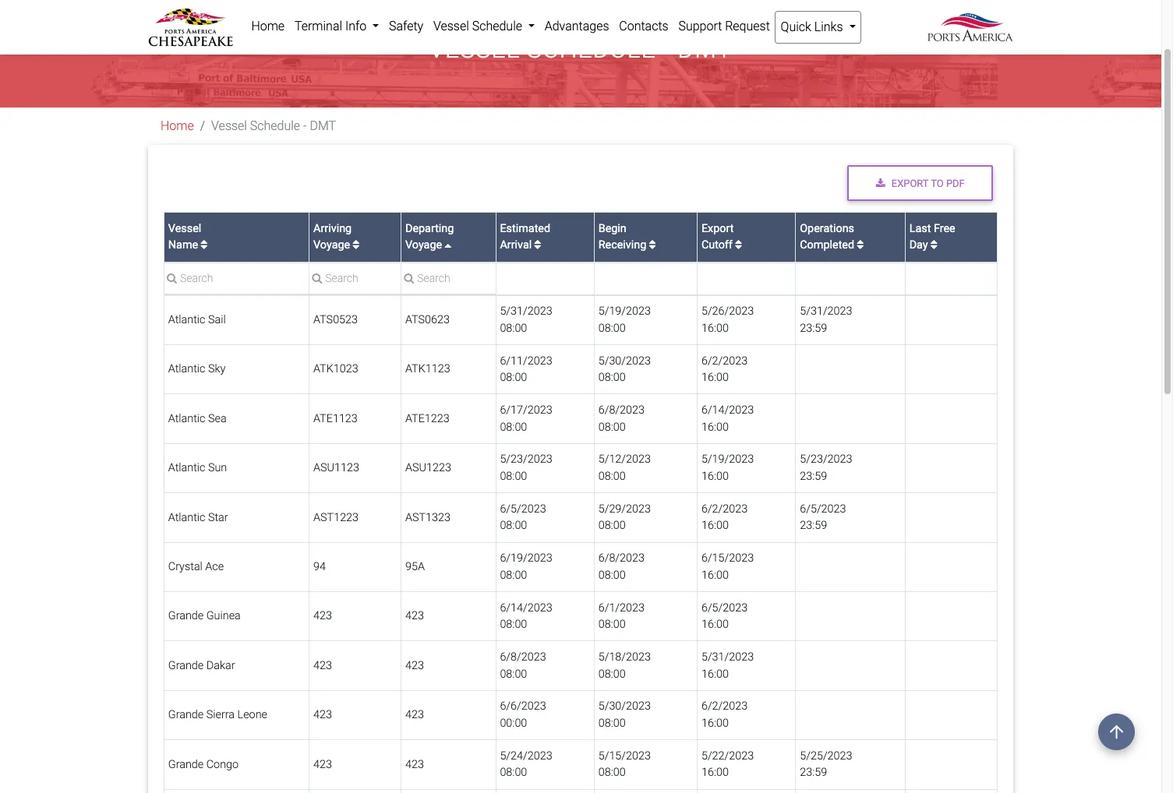 Task type: locate. For each thing, give the bounding box(es) containing it.
5/30/2023 for 6/11/2023 08:00
[[598, 354, 651, 368]]

5/31/2023 down 6/5/2023 16:00
[[701, 651, 754, 664]]

voyage down departing
[[405, 239, 442, 252]]

1 vertical spatial home
[[161, 119, 194, 134]]

6/8/2023 up '5/12/2023' at the bottom of the page
[[598, 404, 645, 417]]

safety link
[[384, 11, 428, 42]]

1 23:59 from the top
[[800, 322, 827, 335]]

2 horizontal spatial 5/31/2023
[[800, 305, 852, 318]]

1 vertical spatial 5/30/2023 08:00
[[598, 700, 651, 730]]

3 23:59 from the top
[[800, 519, 827, 533]]

1 vertical spatial 6/2/2023 16:00
[[701, 503, 748, 533]]

16:00 inside 5/31/2023 16:00
[[701, 668, 729, 681]]

0 horizontal spatial 6/14/2023
[[500, 601, 552, 615]]

423
[[313, 610, 332, 623], [405, 610, 424, 623], [313, 659, 332, 673], [405, 659, 424, 673], [313, 709, 332, 722], [405, 709, 424, 722], [313, 758, 332, 771], [405, 758, 424, 771]]

atlantic left sea
[[168, 412, 205, 425]]

0 horizontal spatial export
[[701, 222, 734, 235]]

0 horizontal spatial home
[[161, 119, 194, 134]]

2 atlantic from the top
[[168, 363, 205, 376]]

0 horizontal spatial 5/19/2023
[[598, 305, 651, 318]]

4 23:59 from the top
[[800, 767, 827, 780]]

grande left guinea
[[168, 610, 204, 623]]

16:00 up 5/31/2023 16:00
[[701, 618, 729, 632]]

08:00 inside 6/5/2023 08:00
[[500, 519, 527, 533]]

3 atlantic from the top
[[168, 412, 205, 425]]

6/2/2023 16:00 down 5/26/2023 16:00
[[701, 354, 748, 384]]

1 vertical spatial dmt
[[310, 119, 336, 134]]

4 16:00 from the top
[[701, 470, 729, 483]]

16:00 inside '5/19/2023 16:00'
[[701, 470, 729, 483]]

16:00 down 6/14/2023 16:00
[[701, 470, 729, 483]]

4 atlantic from the top
[[168, 462, 205, 475]]

1 horizontal spatial export
[[892, 177, 929, 189]]

to
[[931, 177, 944, 189]]

contacts link
[[614, 11, 673, 42]]

5/23/2023 down the 6/17/2023 08:00
[[500, 453, 552, 466]]

0 vertical spatial 5/30/2023 08:00
[[598, 354, 651, 384]]

day
[[909, 239, 928, 252]]

0 vertical spatial home
[[251, 19, 285, 34]]

export for export cutoff
[[701, 222, 734, 235]]

16:00 inside 6/15/2023 16:00
[[701, 569, 729, 582]]

2 grande from the top
[[168, 659, 204, 673]]

0 horizontal spatial 6/5/2023
[[500, 503, 546, 516]]

quick
[[781, 19, 811, 34]]

2 5/23/2023 from the left
[[800, 453, 852, 466]]

5/22/2023 16:00
[[701, 750, 754, 780]]

1 horizontal spatial -
[[663, 34, 671, 64]]

export to pdf
[[892, 177, 965, 189]]

ate1223
[[405, 412, 450, 425]]

1 6/2/2023 16:00 from the top
[[701, 354, 748, 384]]

0 horizontal spatial 5/31/2023
[[500, 305, 552, 318]]

1 6/2/2023 from the top
[[701, 354, 748, 368]]

estimated arrival
[[500, 222, 550, 252]]

last
[[909, 222, 931, 235]]

None field
[[164, 271, 309, 294], [310, 271, 401, 294], [402, 271, 495, 294], [164, 271, 309, 294], [310, 271, 401, 294], [402, 271, 495, 294]]

16:00 inside 5/26/2023 16:00
[[701, 322, 729, 335]]

16:00 for 6/11/2023 08:00
[[701, 371, 729, 384]]

0 horizontal spatial schedule
[[250, 119, 300, 134]]

0 vertical spatial export
[[892, 177, 929, 189]]

16:00 for 6/19/2023 08:00
[[701, 569, 729, 582]]

ace
[[205, 560, 224, 574]]

6/8/2023 down the 6/14/2023 08:00
[[500, 651, 546, 664]]

1 vertical spatial home link
[[161, 119, 194, 134]]

voyage inside the arriving voyage
[[313, 239, 350, 252]]

5/30/2023 down 5/19/2023 08:00
[[598, 354, 651, 368]]

5/30/2023 down 5/18/2023 08:00
[[598, 700, 651, 714]]

0 vertical spatial 6/8/2023
[[598, 404, 645, 417]]

6 16:00 from the top
[[701, 569, 729, 582]]

1 horizontal spatial voyage
[[405, 239, 442, 252]]

1 vertical spatial schedule
[[527, 34, 656, 64]]

6/8/2023 08:00
[[598, 404, 645, 434], [598, 552, 645, 582], [500, 651, 546, 681]]

2 vertical spatial 6/8/2023
[[500, 651, 546, 664]]

5/19/2023 down 6/14/2023 16:00
[[701, 453, 754, 466]]

1 grande from the top
[[168, 610, 204, 623]]

home for the topmost home link
[[251, 19, 285, 34]]

dakar
[[206, 659, 235, 673]]

10 16:00 from the top
[[701, 767, 729, 780]]

6/15/2023 16:00
[[701, 552, 754, 582]]

6/8/2023 08:00 up '5/12/2023' at the bottom of the page
[[598, 404, 645, 434]]

atlantic left sky
[[168, 363, 205, 376]]

6/8/2023
[[598, 404, 645, 417], [598, 552, 645, 565], [500, 651, 546, 664]]

6/8/2023 08:00 up "6/6/2023"
[[500, 651, 546, 681]]

6/17/2023
[[500, 404, 552, 417]]

departing voyage
[[405, 222, 454, 252]]

5/19/2023 for 08:00
[[598, 305, 651, 318]]

6/5/2023
[[500, 503, 546, 516], [800, 503, 846, 516], [701, 601, 748, 615]]

2 6/2/2023 16:00 from the top
[[701, 503, 748, 533]]

arriving
[[313, 222, 352, 235]]

grande left congo
[[168, 758, 204, 771]]

0 vertical spatial 6/2/2023
[[701, 354, 748, 368]]

6/2/2023 16:00 up '5/22/2023'
[[701, 700, 748, 730]]

1 vertical spatial export
[[701, 222, 734, 235]]

23:59 for 5/25/2023 23:59
[[800, 767, 827, 780]]

5/31/2023 down completed
[[800, 305, 852, 318]]

6/2/2023 for 6/5/2023
[[701, 503, 748, 516]]

0 horizontal spatial 5/23/2023
[[500, 453, 552, 466]]

1 horizontal spatial home link
[[246, 11, 290, 42]]

6/8/2023 for 6/17/2023 08:00
[[598, 404, 645, 417]]

9 16:00 from the top
[[701, 717, 729, 730]]

support request link
[[673, 11, 775, 42]]

departing
[[405, 222, 454, 235]]

5/22/2023
[[701, 750, 754, 763]]

5/23/2023 08:00
[[500, 453, 552, 483]]

5/19/2023 down receiving
[[598, 305, 651, 318]]

16:00 up '5/22/2023'
[[701, 717, 729, 730]]

16:00 for 6/8/2023 08:00
[[701, 668, 729, 681]]

3 16:00 from the top
[[701, 421, 729, 434]]

2 vertical spatial 6/2/2023
[[701, 700, 748, 714]]

grande left sierra on the left
[[168, 709, 204, 722]]

0 vertical spatial 5/30/2023
[[598, 354, 651, 368]]

5/23/2023 for 08:00
[[500, 453, 552, 466]]

5/24/2023
[[500, 750, 552, 763]]

2 voyage from the left
[[405, 239, 442, 252]]

atlantic sun
[[168, 462, 227, 475]]

3 6/2/2023 from the top
[[701, 700, 748, 714]]

5/31/2023
[[500, 305, 552, 318], [800, 305, 852, 318], [701, 651, 754, 664]]

5/30/2023 08:00
[[598, 354, 651, 384], [598, 700, 651, 730]]

6/2/2023 down 5/26/2023 16:00
[[701, 354, 748, 368]]

export
[[892, 177, 929, 189], [701, 222, 734, 235]]

5/19/2023
[[598, 305, 651, 318], [701, 453, 754, 466]]

7 16:00 from the top
[[701, 618, 729, 632]]

advantages
[[545, 19, 609, 34]]

1 5/23/2023 from the left
[[500, 453, 552, 466]]

6/2/2023 16:00 for 6/11/2023
[[701, 354, 748, 384]]

home
[[251, 19, 285, 34], [161, 119, 194, 134]]

voyage inside departing voyage
[[405, 239, 442, 252]]

1 horizontal spatial home
[[251, 19, 285, 34]]

1 atlantic from the top
[[168, 313, 205, 327]]

8 16:00 from the top
[[701, 668, 729, 681]]

1 horizontal spatial dmt
[[678, 34, 732, 64]]

23:59 for 5/23/2023 23:59
[[800, 470, 827, 483]]

asu1123
[[313, 462, 359, 475]]

2 5/30/2023 08:00 from the top
[[598, 700, 651, 730]]

4 grande from the top
[[168, 758, 204, 771]]

6/14/2023
[[701, 404, 754, 417], [500, 601, 552, 615]]

6/5/2023 16:00
[[701, 601, 748, 632]]

1 5/30/2023 from the top
[[598, 354, 651, 368]]

08:00 inside '6/19/2023 08:00'
[[500, 569, 527, 582]]

6/14/2023 for 08:00
[[500, 601, 552, 615]]

16:00 inside the 5/22/2023 16:00
[[701, 767, 729, 780]]

0 vertical spatial vessel schedule - dmt
[[429, 34, 732, 64]]

2 6/2/2023 from the top
[[701, 503, 748, 516]]

6/6/2023 00:00
[[500, 700, 546, 730]]

2 5/30/2023 from the top
[[598, 700, 651, 714]]

1 horizontal spatial 6/5/2023
[[701, 601, 748, 615]]

1 vertical spatial 6/8/2023 08:00
[[598, 552, 645, 582]]

5/30/2023 08:00 down 5/19/2023 08:00
[[598, 354, 651, 384]]

5/15/2023
[[598, 750, 651, 763]]

atlantic star
[[168, 511, 228, 524]]

5/30/2023 08:00 up 5/15/2023
[[598, 700, 651, 730]]

vessel schedule link
[[428, 11, 540, 42]]

6/5/2023 for 08:00
[[500, 503, 546, 516]]

grande dakar
[[168, 659, 235, 673]]

6/8/2023 08:00 for 6/17/2023
[[598, 404, 645, 434]]

atlantic for atlantic sky
[[168, 363, 205, 376]]

6/5/2023 down 6/15/2023 16:00
[[701, 601, 748, 615]]

16:00 up 6/14/2023 16:00
[[701, 371, 729, 384]]

5 16:00 from the top
[[701, 519, 729, 533]]

6/14/2023 down '6/19/2023 08:00'
[[500, 601, 552, 615]]

1 vertical spatial 6/14/2023
[[500, 601, 552, 615]]

6/2/2023 down '5/19/2023 16:00'
[[701, 503, 748, 516]]

3 6/2/2023 16:00 from the top
[[701, 700, 748, 730]]

5/30/2023 for 6/6/2023 00:00
[[598, 700, 651, 714]]

16:00 for 6/6/2023 00:00
[[701, 717, 729, 730]]

6/2/2023 for 6/6/2023
[[701, 700, 748, 714]]

voyage down 'arriving'
[[313, 239, 350, 252]]

5/31/2023 for 08:00
[[500, 305, 552, 318]]

6/5/2023 down 5/23/2023 23:59
[[800, 503, 846, 516]]

go to top image
[[1098, 714, 1135, 751]]

export inside "link"
[[892, 177, 929, 189]]

5/30/2023
[[598, 354, 651, 368], [598, 700, 651, 714]]

0 vertical spatial 5/19/2023
[[598, 305, 651, 318]]

sierra
[[206, 709, 235, 722]]

0 vertical spatial 6/14/2023
[[701, 404, 754, 417]]

ate1123
[[313, 412, 358, 425]]

vessel schedule - dmt
[[429, 34, 732, 64], [211, 119, 336, 134]]

5 atlantic from the top
[[168, 511, 205, 524]]

0 horizontal spatial vessel schedule - dmt
[[211, 119, 336, 134]]

0 horizontal spatial -
[[303, 119, 307, 134]]

08:00 inside 5/24/2023 08:00
[[500, 767, 527, 780]]

2 16:00 from the top
[[701, 371, 729, 384]]

16:00 down 5/26/2023
[[701, 322, 729, 335]]

5/12/2023
[[598, 453, 651, 466]]

request
[[725, 19, 770, 34]]

0 horizontal spatial voyage
[[313, 239, 350, 252]]

home link
[[246, 11, 290, 42], [161, 119, 194, 134]]

leone
[[237, 709, 267, 722]]

1 vertical spatial 6/2/2023
[[701, 503, 748, 516]]

name
[[168, 239, 198, 252]]

23:59 inside 5/23/2023 23:59
[[800, 470, 827, 483]]

voyage
[[313, 239, 350, 252], [405, 239, 442, 252]]

congo
[[206, 758, 239, 771]]

star
[[208, 511, 228, 524]]

vessel
[[433, 19, 469, 34], [429, 34, 520, 64], [211, 119, 247, 134], [168, 222, 201, 235]]

ast1223
[[313, 511, 359, 524]]

2 horizontal spatial 6/5/2023
[[800, 503, 846, 516]]

5/18/2023
[[598, 651, 651, 664]]

3 grande from the top
[[168, 709, 204, 722]]

receiving
[[598, 239, 646, 252]]

5/31/2023 up 6/11/2023
[[500, 305, 552, 318]]

sky
[[208, 363, 226, 376]]

0 vertical spatial 6/2/2023 16:00
[[701, 354, 748, 384]]

5/31/2023 23:59
[[800, 305, 852, 335]]

0 vertical spatial 6/8/2023 08:00
[[598, 404, 645, 434]]

6/2/2023 down 5/31/2023 16:00
[[701, 700, 748, 714]]

1 horizontal spatial schedule
[[472, 19, 522, 34]]

2 23:59 from the top
[[800, 470, 827, 483]]

export up cutoff
[[701, 222, 734, 235]]

6/14/2023 up '5/19/2023 16:00'
[[701, 404, 754, 417]]

6/19/2023
[[500, 552, 552, 565]]

16:00 for 6/14/2023 08:00
[[701, 618, 729, 632]]

2 vertical spatial 6/2/2023 16:00
[[701, 700, 748, 730]]

6/5/2023 down 5/23/2023 08:00
[[500, 503, 546, 516]]

23:59 inside the 5/25/2023 23:59
[[800, 767, 827, 780]]

23:59 inside the 6/5/2023 23:59
[[800, 519, 827, 533]]

atlantic sea
[[168, 412, 227, 425]]

16:00 down '5/22/2023'
[[701, 767, 729, 780]]

16:00 up 6/15/2023
[[701, 519, 729, 533]]

atlantic left star
[[168, 511, 205, 524]]

ast1323
[[405, 511, 451, 524]]

1 voyage from the left
[[313, 239, 350, 252]]

6/2/2023 16:00 up 6/15/2023
[[701, 503, 748, 533]]

6/1/2023 08:00
[[598, 601, 645, 632]]

23:59 inside 5/31/2023 23:59
[[800, 322, 827, 335]]

1 vertical spatial 5/19/2023
[[701, 453, 754, 466]]

16:00 up '5/19/2023 16:00'
[[701, 421, 729, 434]]

1 horizontal spatial 6/14/2023
[[701, 404, 754, 417]]

grande left 'dakar'
[[168, 659, 204, 673]]

operations completed
[[800, 222, 854, 252]]

5/23/2023 up the 6/5/2023 23:59 on the right bottom of page
[[800, 453, 852, 466]]

1 16:00 from the top
[[701, 322, 729, 335]]

1 vertical spatial 5/30/2023
[[598, 700, 651, 714]]

1 horizontal spatial 5/23/2023
[[800, 453, 852, 466]]

16:00 inside 6/5/2023 16:00
[[701, 618, 729, 632]]

0 vertical spatial dmt
[[678, 34, 732, 64]]

support
[[678, 19, 722, 34]]

1 horizontal spatial 5/19/2023
[[701, 453, 754, 466]]

1 vertical spatial 6/8/2023
[[598, 552, 645, 565]]

2 vertical spatial schedule
[[250, 119, 300, 134]]

6/2/2023 16:00 for 6/5/2023
[[701, 503, 748, 533]]

atlantic
[[168, 313, 205, 327], [168, 363, 205, 376], [168, 412, 205, 425], [168, 462, 205, 475], [168, 511, 205, 524]]

5/19/2023 for 16:00
[[701, 453, 754, 466]]

home for home link to the bottom
[[161, 119, 194, 134]]

16:00 down 6/15/2023
[[701, 569, 729, 582]]

16:00 inside 6/14/2023 16:00
[[701, 421, 729, 434]]

0 horizontal spatial home link
[[161, 119, 194, 134]]

6/8/2023 down the 5/29/2023 08:00 at bottom
[[598, 552, 645, 565]]

6/8/2023 08:00 up the 6/1/2023
[[598, 552, 645, 582]]

atlantic left sun
[[168, 462, 205, 475]]

16:00 down 6/5/2023 16:00
[[701, 668, 729, 681]]

1 5/30/2023 08:00 from the top
[[598, 354, 651, 384]]

arriving voyage
[[313, 222, 353, 252]]

1 horizontal spatial 5/31/2023
[[701, 651, 754, 664]]

export left to
[[892, 177, 929, 189]]

5/26/2023 16:00
[[701, 305, 754, 335]]

atlantic left sail
[[168, 313, 205, 327]]



Task type: describe. For each thing, give the bounding box(es) containing it.
terminal info
[[295, 19, 370, 34]]

08:00 inside 5/31/2023 08:00
[[500, 322, 527, 335]]

asu1223
[[405, 462, 451, 475]]

6/17/2023 08:00
[[500, 404, 552, 434]]

vessel name
[[168, 222, 201, 252]]

6/14/2023 16:00
[[701, 404, 754, 434]]

23:59 for 5/31/2023 23:59
[[800, 322, 827, 335]]

atk1123
[[405, 363, 450, 376]]

completed
[[800, 239, 854, 252]]

08:00 inside the 6/14/2023 08:00
[[500, 618, 527, 632]]

5/26/2023
[[701, 305, 754, 318]]

guinea
[[206, 610, 241, 623]]

08:00 inside 6/1/2023 08:00
[[598, 618, 626, 632]]

08:00 inside '6/11/2023 08:00'
[[500, 371, 527, 384]]

vessel schedule
[[433, 19, 525, 34]]

export cutoff
[[701, 222, 734, 252]]

grande for grande sierra leone
[[168, 709, 204, 722]]

estimated
[[500, 222, 550, 235]]

6/5/2023 for 16:00
[[701, 601, 748, 615]]

grande guinea
[[168, 610, 241, 623]]

5/19/2023 08:00
[[598, 305, 651, 335]]

2 horizontal spatial schedule
[[527, 34, 656, 64]]

grande for grande congo
[[168, 758, 204, 771]]

pdf
[[946, 177, 965, 189]]

atk1023
[[313, 363, 358, 376]]

08:00 inside the 6/17/2023 08:00
[[500, 421, 527, 434]]

5/24/2023 08:00
[[500, 750, 552, 780]]

6/5/2023 for 23:59
[[800, 503, 846, 516]]

5/31/2023 for 23:59
[[800, 305, 852, 318]]

sail
[[208, 313, 226, 327]]

95a
[[405, 560, 425, 574]]

6/6/2023
[[500, 700, 546, 714]]

sun
[[208, 462, 227, 475]]

sea
[[208, 412, 227, 425]]

6/8/2023 for 6/19/2023 08:00
[[598, 552, 645, 565]]

6/19/2023 08:00
[[500, 552, 552, 582]]

2 vertical spatial 6/8/2023 08:00
[[500, 651, 546, 681]]

atlantic sky
[[168, 363, 226, 376]]

6/2/2023 for 6/11/2023
[[701, 354, 748, 368]]

grande for grande dakar
[[168, 659, 204, 673]]

5/31/2023 16:00
[[701, 651, 754, 681]]

1 vertical spatial -
[[303, 119, 307, 134]]

atlantic sail
[[168, 313, 226, 327]]

atlantic for atlantic sea
[[168, 412, 205, 425]]

export to pdf link
[[848, 166, 993, 201]]

voyage for departing voyage
[[405, 239, 442, 252]]

6/11/2023
[[500, 354, 552, 368]]

arrival
[[500, 239, 532, 252]]

6/14/2023 08:00
[[500, 601, 552, 632]]

08:00 inside '5/15/2023 08:00'
[[598, 767, 626, 780]]

atlantic for atlantic sun
[[168, 462, 205, 475]]

5/30/2023 08:00 for 6/6/2023
[[598, 700, 651, 730]]

advantages link
[[540, 11, 614, 42]]

quick links link
[[775, 11, 861, 44]]

5/18/2023 08:00
[[598, 651, 651, 681]]

grande sierra leone
[[168, 709, 267, 722]]

5/19/2023 16:00
[[701, 453, 754, 483]]

0 horizontal spatial dmt
[[310, 119, 336, 134]]

5/30/2023 08:00 for 6/11/2023
[[598, 354, 651, 384]]

grande for grande guinea
[[168, 610, 204, 623]]

5/23/2023 23:59
[[800, 453, 852, 483]]

links
[[814, 19, 843, 34]]

5/31/2023 for 16:00
[[701, 651, 754, 664]]

0 vertical spatial home link
[[246, 11, 290, 42]]

export for export to pdf
[[892, 177, 929, 189]]

1 vertical spatial vessel schedule - dmt
[[211, 119, 336, 134]]

contacts
[[619, 19, 669, 34]]

atlantic for atlantic star
[[168, 511, 205, 524]]

atlantic for atlantic sail
[[168, 313, 205, 327]]

16:00 for 5/23/2023 08:00
[[701, 470, 729, 483]]

0 vertical spatial schedule
[[472, 19, 522, 34]]

16:00 for 6/5/2023 08:00
[[701, 519, 729, 533]]

23:59 for 6/5/2023 23:59
[[800, 519, 827, 533]]

5/31/2023 08:00
[[500, 305, 552, 335]]

0 vertical spatial -
[[663, 34, 671, 64]]

5/15/2023 08:00
[[598, 750, 651, 780]]

grande congo
[[168, 758, 239, 771]]

08:00 inside 5/23/2023 08:00
[[500, 470, 527, 483]]

crystal
[[168, 560, 203, 574]]

16:00 for 5/31/2023 08:00
[[701, 322, 729, 335]]

5/29/2023
[[598, 503, 651, 516]]

08:00 inside the 5/29/2023 08:00
[[598, 519, 626, 533]]

cutoff
[[701, 239, 733, 252]]

voyage for arriving voyage
[[313, 239, 350, 252]]

info
[[345, 19, 367, 34]]

ats0623
[[405, 313, 450, 327]]

16:00 for 6/17/2023 08:00
[[701, 421, 729, 434]]

operations
[[800, 222, 854, 235]]

begin receiving
[[598, 222, 646, 252]]

6/14/2023 for 16:00
[[701, 404, 754, 417]]

download image
[[876, 179, 885, 189]]

6/5/2023 23:59
[[800, 503, 846, 533]]

6/1/2023
[[598, 601, 645, 615]]

support request
[[678, 19, 770, 34]]

ats0523
[[313, 313, 358, 327]]

6/8/2023 08:00 for 6/19/2023
[[598, 552, 645, 582]]

08:00 inside 5/18/2023 08:00
[[598, 668, 626, 681]]

last free day
[[909, 222, 955, 252]]

crystal ace
[[168, 560, 224, 574]]

5/25/2023
[[800, 750, 852, 763]]

5/29/2023 08:00
[[598, 503, 651, 533]]

5/12/2023 08:00
[[598, 453, 651, 483]]

6/11/2023 08:00
[[500, 354, 552, 384]]

6/2/2023 16:00 for 6/6/2023
[[701, 700, 748, 730]]

safety
[[389, 19, 423, 34]]

08:00 inside 5/12/2023 08:00
[[598, 470, 626, 483]]

6/15/2023
[[701, 552, 754, 565]]

00:00
[[500, 717, 527, 730]]

free
[[934, 222, 955, 235]]

1 horizontal spatial vessel schedule - dmt
[[429, 34, 732, 64]]

5/23/2023 for 23:59
[[800, 453, 852, 466]]

16:00 for 5/24/2023 08:00
[[701, 767, 729, 780]]

94
[[313, 560, 326, 574]]

08:00 inside 5/19/2023 08:00
[[598, 322, 626, 335]]

begin
[[598, 222, 627, 235]]



Task type: vqa. For each thing, say whether or not it's contained in the screenshot.
Quick
yes



